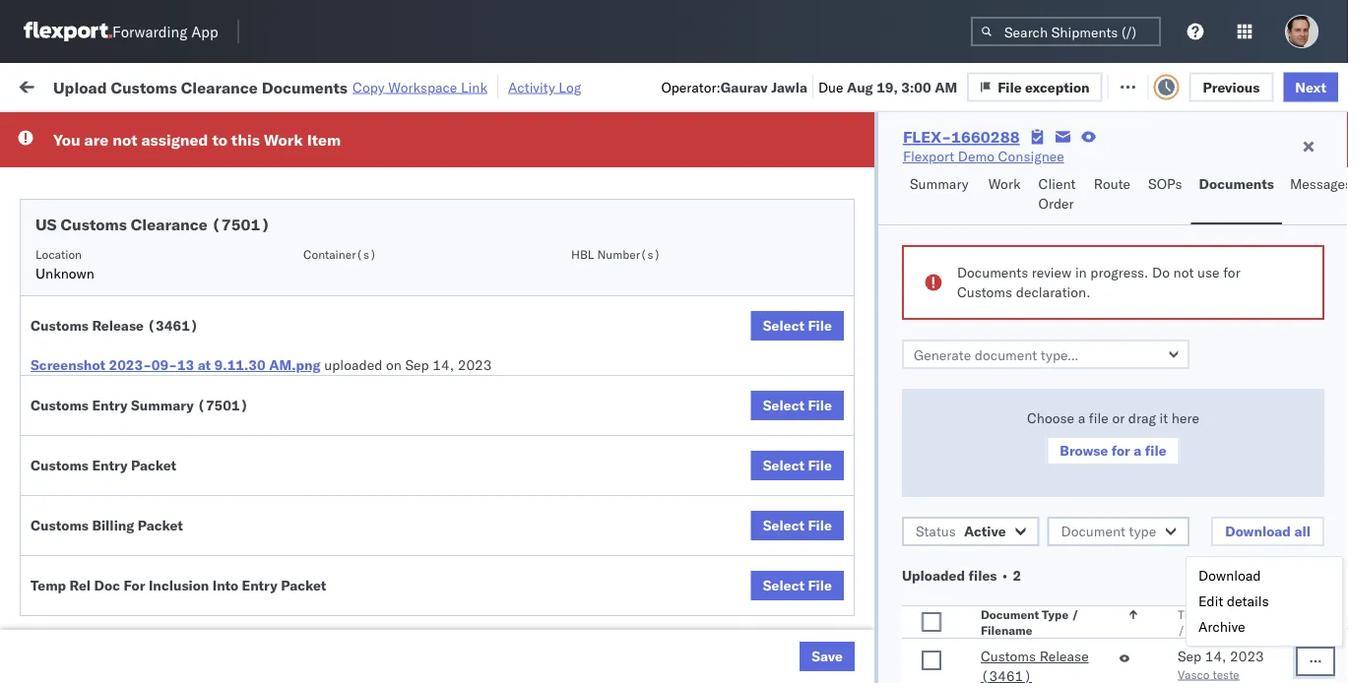 Task type: vqa. For each thing, say whether or not it's contained in the screenshot.
Containers BUTTON
no



Task type: locate. For each thing, give the bounding box(es) containing it.
1 3:30 pm est, feb 17, 2023 from the top
[[317, 197, 495, 214]]

3:00 for integration test account - on ag
[[317, 283, 347, 300]]

0 vertical spatial ocean fcl
[[603, 500, 672, 517]]

confirm pickup from los angeles, ca down the "customs entry summary (7501)"
[[45, 446, 258, 483]]

4 schedule from the top
[[45, 316, 104, 333]]

sep inside the sep 14, 2023 vasco teste
[[1178, 648, 1202, 665]]

flex-1911408 up browse for a file
[[1087, 413, 1190, 430]]

2 2150210 from the top
[[1130, 543, 1190, 560]]

schedule delivery appointment button
[[45, 151, 242, 173], [45, 238, 242, 260], [45, 368, 242, 390]]

ocean for otter products - test account
[[603, 153, 643, 170]]

3 confirm from the top
[[45, 499, 96, 516]]

1 flex-1977428 from the top
[[1087, 327, 1190, 344]]

save
[[812, 648, 843, 665]]

flex-2150210
[[1087, 283, 1190, 300], [1087, 543, 1190, 560]]

work right import
[[214, 76, 248, 94]]

1 western from the top
[[1028, 197, 1080, 214]]

est, left 20,
[[376, 283, 405, 300]]

1 schedule delivery appointment button from the top
[[45, 151, 242, 173]]

customs
[[111, 77, 177, 97], [61, 215, 127, 234], [94, 272, 149, 290], [957, 284, 1013, 301], [31, 317, 89, 334], [31, 397, 89, 414], [31, 457, 89, 474], [31, 517, 89, 534], [981, 648, 1036, 665]]

1 horizontal spatial 14,
[[1205, 648, 1227, 665]]

messages button
[[1282, 166, 1349, 225]]

billing
[[92, 517, 134, 534]]

flex id
[[1056, 161, 1093, 176]]

0 vertical spatial document
[[1061, 523, 1126, 540]]

4 resize handle column header from the left
[[697, 153, 721, 684]]

ocean for bookings test consignee
[[603, 500, 643, 517]]

download inside button
[[1226, 523, 1291, 540]]

2 vertical spatial for
[[1112, 442, 1131, 460]]

flex-1977428 up drag
[[1087, 370, 1190, 387]]

for inside button
[[1112, 442, 1131, 460]]

los up 13
[[186, 316, 208, 333]]

pickup up airport
[[107, 186, 150, 203]]

flex-2150210 down type
[[1087, 543, 1190, 560]]

work right this
[[264, 130, 303, 150]]

14, inside the sep 14, 2023 vasco teste
[[1205, 648, 1227, 665]]

status for status active
[[916, 523, 956, 540]]

flex-1911408 up type
[[1087, 500, 1190, 517]]

account
[[868, 153, 920, 170], [960, 197, 1012, 214], [960, 240, 1012, 257], [832, 283, 884, 300], [960, 283, 1012, 300], [841, 327, 893, 344], [969, 327, 1021, 344], [841, 370, 893, 387], [969, 370, 1021, 387], [841, 457, 893, 474], [969, 457, 1021, 474], [832, 543, 884, 560], [960, 543, 1012, 560]]

0 vertical spatial for
[[188, 122, 204, 137]]

1 lcl from the top
[[647, 153, 671, 170]]

1 vertical spatial 17,
[[436, 197, 458, 214]]

1 horizontal spatial release
[[1040, 648, 1089, 665]]

mode
[[603, 161, 633, 176]]

1 vertical spatial 25,
[[445, 543, 466, 560]]

ocean for flexport demo consignee
[[603, 630, 643, 647]]

am down progress
[[351, 153, 373, 170]]

ag up uploaded
[[924, 543, 943, 560]]

2
[[1013, 567, 1022, 585]]

pickup inside 'schedule pickup from los angeles international airport'
[[107, 186, 150, 203]]

est, down deadline button
[[376, 197, 405, 214]]

documents review in progress. do not use for customs declaration.
[[957, 264, 1241, 301]]

2 vertical spatial flexport demo consignee
[[731, 630, 892, 647]]

0 vertical spatial confirm
[[45, 402, 96, 420]]

est, for upload proof of delivery link
[[384, 543, 414, 560]]

flex-1911466 button
[[1056, 625, 1194, 653], [1056, 625, 1194, 653]]

0 vertical spatial schedule pickup from los angeles, ca button
[[45, 315, 280, 356]]

client left name
[[731, 161, 763, 176]]

edit
[[1199, 593, 1224, 610]]

2 vertical spatial confirm
[[45, 499, 96, 516]]

air for upload customs clearance documents
[[603, 283, 621, 300]]

1 vertical spatial demo
[[786, 587, 823, 604]]

1 vertical spatial sep
[[1178, 648, 1202, 665]]

0 vertical spatial schedule delivery appointment button
[[45, 151, 242, 173]]

los for confirm pickup from los angeles, ca button for bookings test consignee
[[178, 402, 200, 420]]

download inside download edit details archive
[[1199, 567, 1261, 585]]

1911408 right 'or'
[[1130, 413, 1190, 430]]

flex-1911408 for confirm pickup from los angeles, ca
[[1087, 413, 1190, 430]]

schedule delivery appointment for 2:59 am est, feb 17, 2023
[[45, 152, 242, 169]]

1 vertical spatial integration test account - western digital
[[859, 240, 1124, 257]]

schedule inside 'schedule pickup from los angeles international airport'
[[45, 186, 104, 203]]

container numbers
[[1214, 153, 1266, 184]]

3 air from the top
[[603, 283, 621, 300]]

2 schedule pickup from los angeles, ca link from the top
[[45, 575, 280, 614]]

from up airport
[[153, 186, 182, 203]]

2 flex-1911408 from the top
[[1087, 500, 1190, 517]]

1 confirm pickup from los angeles, ca link from the top
[[45, 401, 280, 441]]

upload proof of delivery button
[[45, 541, 197, 563]]

1 ocean from the top
[[603, 153, 643, 170]]

confirm inside "link"
[[45, 499, 96, 516]]

at right 13
[[198, 357, 211, 374]]

0 horizontal spatial /
[[1072, 607, 1079, 622]]

at left risk
[[399, 76, 412, 94]]

1977428 for schedule pickup from los angeles, ca
[[1130, 327, 1190, 344]]

0 vertical spatial maeu1234567
[[1214, 326, 1313, 343]]

1 maeu1234567 from the top
[[1214, 326, 1313, 343]]

schedule for schedule pickup from los angeles international airport link on the left top of the page
[[45, 186, 104, 203]]

summary inside button
[[910, 175, 969, 193]]

file exception
[[1013, 76, 1105, 94], [998, 78, 1090, 95]]

document left type
[[1061, 523, 1126, 540]]

demo for flex-1919147
[[786, 587, 823, 604]]

None checkbox
[[922, 651, 942, 671]]

2 2:59 from the top
[[317, 587, 347, 604]]

delivery down the are
[[107, 152, 158, 169]]

1 1977428 from the top
[[1130, 327, 1190, 344]]

: for status
[[141, 122, 145, 137]]

0 vertical spatial 3:30 pm est, feb 17, 2023
[[317, 197, 495, 214]]

0 vertical spatial file
[[1089, 410, 1109, 427]]

flex-2150210 for 3:00 pm est, feb 20, 2023
[[1087, 283, 1190, 300]]

1 flex-1911408 from the top
[[1087, 413, 1190, 430]]

workspace
[[388, 78, 457, 96]]

llc
[[959, 153, 983, 170]]

1 vertical spatial 3:30 pm est, feb 17, 2023
[[317, 240, 495, 257]]

4 ocean from the top
[[603, 630, 643, 647]]

3 schedule from the top
[[45, 239, 104, 256]]

air for upload proof of delivery
[[603, 543, 621, 560]]

us
[[35, 215, 57, 234]]

file for customs release (3461)
[[808, 317, 832, 334]]

packet up of
[[138, 517, 183, 534]]

1 horizontal spatial a
[[1134, 442, 1142, 460]]

documents down the unknown
[[45, 292, 117, 309]]

2 vertical spatial schedule pickup from los angeles, ca
[[45, 619, 266, 656]]

1977428 down the it on the right of the page
[[1130, 457, 1190, 474]]

2 lcl from the top
[[647, 370, 671, 387]]

1 fcl from the top
[[647, 500, 672, 517]]

document inside button
[[1061, 523, 1126, 540]]

confirm pickup from los angeles, ca link down 09-
[[45, 401, 280, 441]]

flex- up progress.
[[1087, 240, 1130, 257]]

appointment for 10:30 pm est, feb 21, 2023
[[161, 369, 242, 386]]

message (10)
[[264, 76, 353, 94]]

release inside customs release (3461)
[[1040, 648, 1089, 665]]

select for temp rel doc for inclusion into entry packet
[[763, 577, 805, 594]]

1 select file button from the top
[[751, 311, 844, 341]]

workitem
[[22, 161, 73, 176]]

5 select file button from the top
[[751, 571, 844, 601]]

0 vertical spatial entry
[[92, 397, 128, 414]]

0 horizontal spatial 14,
[[433, 357, 454, 374]]

client
[[731, 161, 763, 176], [1039, 175, 1076, 193]]

flex-2150210 button
[[1056, 278, 1194, 306], [1056, 278, 1194, 306], [1056, 538, 1194, 566], [1056, 538, 1194, 566]]

1 vertical spatial /
[[1178, 623, 1185, 638]]

schedule up screenshot
[[45, 316, 104, 333]]

1977428 for confirm pickup from los angeles, ca
[[1130, 457, 1190, 474]]

0 horizontal spatial file
[[1089, 410, 1109, 427]]

2 vertical spatial upload
[[45, 542, 90, 560]]

upload proof of delivery link
[[45, 541, 197, 561]]

3:00 for bookings test consignee
[[317, 500, 347, 517]]

1 vertical spatial confirm pickup from los angeles, ca link
[[45, 445, 280, 484]]

0 horizontal spatial release
[[92, 317, 144, 334]]

flex-1988285 button
[[1056, 148, 1194, 176], [1056, 148, 1194, 176]]

from for honeywell - test account confirm pickup from los angeles, ca button
[[145, 446, 174, 463]]

7 schedule from the top
[[45, 619, 104, 636]]

3 select file from the top
[[763, 457, 832, 474]]

0 vertical spatial lcl
[[647, 153, 671, 170]]

download up details
[[1199, 567, 1261, 585]]

angeles, for flexport demo consignee schedule pickup from los angeles, ca button
[[211, 619, 266, 636]]

no
[[462, 122, 478, 137]]

ocean lcl for otter
[[603, 153, 671, 170]]

2 schedule delivery appointment from the top
[[45, 239, 242, 256]]

2 vertical spatial 1977428
[[1130, 457, 1190, 474]]

los for honeywell - test account confirm pickup from los angeles, ca button
[[178, 446, 200, 463]]

5 schedule from the top
[[45, 369, 104, 386]]

0 vertical spatial upload
[[53, 77, 107, 97]]

1 integration test account - western digital from the top
[[859, 197, 1124, 214]]

ca for confirm pickup from los angeles, ca button for bookings test consignee
[[45, 422, 64, 439]]

0 vertical spatial fcl
[[647, 500, 672, 517]]

1 vertical spatial schedule delivery appointment link
[[45, 238, 242, 258]]

20,
[[436, 283, 458, 300]]

it
[[1160, 410, 1168, 427]]

pickup down "upload customs clearance documents"
[[107, 316, 150, 333]]

pickup
[[107, 186, 150, 203], [107, 316, 150, 333], [99, 402, 142, 420], [99, 446, 142, 463], [107, 576, 150, 593], [107, 619, 150, 636]]

ocean lcl
[[603, 153, 671, 170], [603, 370, 671, 387]]

upload for customs
[[45, 272, 90, 290]]

1 resize handle column header from the left
[[282, 153, 305, 684]]

3 select file button from the top
[[751, 451, 844, 481]]

(3461) down filename
[[981, 668, 1032, 684]]

0 vertical spatial western
[[1028, 197, 1080, 214]]

work,
[[207, 122, 238, 137]]

1 vertical spatial schedule delivery appointment
[[45, 239, 242, 256]]

schedule delivery appointment link
[[45, 151, 242, 171], [45, 238, 242, 258], [45, 368, 242, 388]]

1 schedule delivery appointment from the top
[[45, 152, 242, 169]]

1 vertical spatial upload
[[45, 272, 90, 290]]

0 vertical spatial 3:00
[[902, 78, 932, 95]]

flex-2150210 for 12:00 pm est, feb 25, 2023
[[1087, 543, 1190, 560]]

flex-1977428 down progress.
[[1087, 327, 1190, 344]]

0 horizontal spatial work
[[214, 76, 248, 94]]

select file button for customs entry packet
[[751, 451, 844, 481]]

2 horizontal spatial for
[[1224, 264, 1241, 281]]

flex-1919147
[[1087, 587, 1190, 604]]

pickup down upload proof of delivery button
[[107, 576, 150, 593]]

upload inside "upload customs clearance documents"
[[45, 272, 90, 290]]

select file for temp rel doc for inclusion into entry packet
[[763, 577, 832, 594]]

resize handle column header
[[282, 153, 305, 684], [500, 153, 524, 684], [569, 153, 593, 684], [697, 153, 721, 684], [825, 153, 849, 684], [1022, 153, 1046, 684], [1180, 153, 1204, 684], [1308, 153, 1332, 684], [1313, 153, 1337, 684]]

1 horizontal spatial (3461)
[[981, 668, 1032, 684]]

confirm for confirm pickup from los angeles, ca button for bookings test consignee
[[45, 402, 96, 420]]

1911466
[[1130, 630, 1190, 647]]

1 horizontal spatial document
[[1061, 523, 1126, 540]]

0 vertical spatial 2150210
[[1130, 283, 1190, 300]]

2 otter from the left
[[859, 153, 891, 170]]

1911408 up type
[[1130, 500, 1190, 517]]

2 confirm pickup from los angeles, ca from the top
[[45, 446, 258, 483]]

angeles, for honeywell - test account's schedule pickup from los angeles, ca button
[[211, 316, 266, 333]]

1 flex-2150210 from the top
[[1087, 283, 1190, 300]]

7 resize handle column header from the left
[[1180, 153, 1204, 684]]

1 vertical spatial schedule pickup from los angeles, ca
[[45, 576, 266, 613]]

ocean fcl for flexport
[[603, 630, 672, 647]]

25, up 28,
[[445, 543, 466, 560]]

schedule pickup from los angeles, ca
[[45, 316, 266, 353], [45, 576, 266, 613], [45, 619, 266, 656]]

0 vertical spatial flex-1911408
[[1087, 413, 1190, 430]]

pm right 10:30
[[359, 370, 381, 387]]

1 appointment from the top
[[161, 152, 242, 169]]

ca for honeywell - test account's schedule pickup from los angeles, ca button
[[45, 335, 64, 353]]

screenshot 2023-09-13 at 9.11.30 am.png uploaded on sep 14, 2023
[[31, 357, 492, 374]]

next
[[1296, 78, 1327, 95]]

schedule for second schedule delivery appointment link from the bottom of the page
[[45, 239, 104, 256]]

flexport. image
[[24, 22, 112, 41]]

schedule delivery appointment button down assigned
[[45, 151, 242, 173]]

batch
[[1239, 76, 1278, 94]]

rel
[[70, 577, 91, 594]]

est, for confirm delivery "link"
[[377, 500, 406, 517]]

2 vertical spatial schedule delivery appointment
[[45, 369, 242, 386]]

operator:
[[661, 78, 721, 95]]

3 appointment from the top
[[161, 369, 242, 386]]

1 air from the top
[[603, 197, 621, 214]]

3:00 up 12:00
[[317, 500, 347, 517]]

on right uploaded
[[386, 357, 402, 374]]

3,
[[439, 630, 452, 647]]

save button
[[800, 642, 855, 672]]

on
[[900, 283, 920, 300], [1028, 283, 1048, 300], [900, 543, 920, 560], [1028, 543, 1048, 560]]

1 horizontal spatial at
[[399, 76, 412, 94]]

order
[[1039, 195, 1074, 212]]

schedule for 2:59 schedule delivery appointment link
[[45, 152, 104, 169]]

1 vertical spatial ocean lcl
[[603, 370, 671, 387]]

1 schedule pickup from los angeles, ca from the top
[[45, 316, 266, 353]]

1 ocean lcl from the top
[[603, 153, 671, 170]]

4 ca from the top
[[45, 595, 64, 613]]

0 vertical spatial customs release (3461)
[[31, 317, 199, 334]]

ca
[[45, 335, 64, 353], [45, 422, 64, 439], [45, 465, 64, 483], [45, 595, 64, 613], [45, 639, 64, 656]]

3 1977428 from the top
[[1130, 457, 1190, 474]]

schedule delivery appointment button for 2:59 am est, feb 17, 2023
[[45, 151, 242, 173]]

confirm pickup from los angeles, ca button
[[45, 401, 280, 443], [45, 445, 280, 486]]

1 confirm from the top
[[45, 402, 96, 420]]

2 schedule pickup from los angeles, ca button from the top
[[45, 618, 280, 659]]

4 select file button from the top
[[751, 511, 844, 541]]

schedule pickup from los angeles, ca for honeywell
[[45, 316, 266, 353]]

sep
[[405, 357, 429, 374], [1178, 648, 1202, 665]]

1 horizontal spatial status
[[916, 523, 956, 540]]

1 horizontal spatial not
[[1174, 264, 1194, 281]]

2:59 down the 2:59 am est, feb 28, 2023
[[317, 630, 347, 647]]

0 vertical spatial 1911408
[[1130, 413, 1190, 430]]

schedule pickup from los angeles international airport
[[45, 186, 261, 223]]

2:59 for 2:59 am est, mar 3, 2023
[[317, 630, 347, 647]]

schedule down rel
[[45, 619, 104, 636]]

flexport demo consignee for flex-1919147
[[731, 587, 892, 604]]

entry for packet
[[92, 457, 128, 474]]

5 ca from the top
[[45, 639, 64, 656]]

Search Work text field
[[687, 70, 902, 100]]

(7501) down 9.11.30
[[197, 397, 249, 414]]

integration test account - western digital down llc
[[859, 197, 1124, 214]]

2 ocean from the top
[[603, 370, 643, 387]]

not right the are
[[112, 130, 137, 150]]

1 select file from the top
[[763, 317, 832, 334]]

from down temp rel doc for inclusion into entry packet
[[153, 619, 182, 636]]

2 vertical spatial flex-1977428
[[1087, 457, 1190, 474]]

am for 3:00 am est, feb 25, 2023
[[351, 500, 373, 517]]

3 ca from the top
[[45, 465, 64, 483]]

schedule pickup from los angeles, ca button down temp rel doc for inclusion into entry packet
[[45, 618, 280, 659]]

0 vertical spatial flexport demo consignee
[[903, 148, 1065, 165]]

schedule delivery appointment down us customs clearance (7501) at the top left of the page
[[45, 239, 242, 256]]

25, for 12:00 pm est, feb 25, 2023
[[445, 543, 466, 560]]

/ inside timestamp / user
[[1178, 623, 1185, 638]]

confirm pickup from los angeles, ca button for bookings test consignee
[[45, 401, 280, 443]]

None checkbox
[[922, 613, 942, 632]]

pm right 12:00
[[359, 543, 381, 560]]

0 vertical spatial a
[[1078, 410, 1086, 427]]

air for schedule pickup from los angeles international airport
[[603, 197, 621, 214]]

ag down 'document type'
[[1052, 543, 1071, 560]]

container numbers button
[[1204, 149, 1312, 184]]

0 vertical spatial (3461)
[[147, 317, 199, 334]]

schedule delivery appointment link for 10:30
[[45, 368, 242, 388]]

feb down 'snoozed'
[[410, 153, 434, 170]]

digital up progress.
[[1083, 240, 1124, 257]]

14, up teste
[[1205, 648, 1227, 665]]

2 1911408 from the top
[[1130, 500, 1190, 517]]

2 select file from the top
[[763, 397, 832, 414]]

4 air from the top
[[603, 543, 621, 560]]

17, up 20,
[[436, 240, 458, 257]]

pickup down 2023-
[[99, 402, 142, 420]]

link
[[461, 78, 488, 96]]

1 vertical spatial 3:00
[[317, 283, 347, 300]]

batch action
[[1239, 76, 1324, 94]]

8 resize handle column header from the left
[[1308, 153, 1332, 684]]

products,
[[895, 153, 955, 170]]

0 vertical spatial integration test account - western digital
[[859, 197, 1124, 214]]

6 schedule from the top
[[45, 576, 104, 593]]

pm down deadline
[[351, 197, 372, 214]]

files
[[969, 567, 997, 585]]

0 vertical spatial confirm pickup from los angeles, ca
[[45, 402, 258, 439]]

select for customs entry summary (7501)
[[763, 397, 805, 414]]

upload inside upload proof of delivery link
[[45, 542, 90, 560]]

from down the "customs entry summary (7501)"
[[145, 446, 174, 463]]

delivery inside "link"
[[99, 499, 150, 516]]

0 vertical spatial flex-2150210
[[1087, 283, 1190, 300]]

:
[[141, 122, 145, 137], [453, 122, 457, 137]]

5 select from the top
[[763, 577, 805, 594]]

1 confirm pickup from los angeles, ca from the top
[[45, 402, 258, 439]]

3 resize handle column header from the left
[[569, 153, 593, 684]]

for down 'or'
[[1112, 442, 1131, 460]]

1977428 down do
[[1130, 327, 1190, 344]]

not inside documents review in progress. do not use for customs declaration.
[[1174, 264, 1194, 281]]

2150210
[[1130, 283, 1190, 300], [1130, 543, 1190, 560]]

1 vertical spatial fcl
[[647, 630, 672, 647]]

0 vertical spatial on
[[490, 76, 506, 94]]

4 select file from the top
[[763, 517, 832, 534]]

0 vertical spatial release
[[92, 317, 144, 334]]

confirm
[[45, 402, 96, 420], [45, 446, 96, 463], [45, 499, 96, 516]]

from inside 'schedule pickup from los angeles international airport'
[[153, 186, 182, 203]]

2150210 for 3:00 pm est, feb 20, 2023
[[1130, 283, 1190, 300]]

entry down 2023-
[[92, 397, 128, 414]]

2 schedule from the top
[[45, 186, 104, 203]]

13
[[177, 357, 194, 374]]

est, right uploaded
[[384, 370, 414, 387]]

delivery up the "customs entry summary (7501)"
[[107, 369, 158, 386]]

activity log
[[508, 78, 581, 96]]

flex- down documents review in progress. do not use for customs declaration. at the right of the page
[[1087, 327, 1130, 344]]

documents inside "upload customs clearance documents"
[[45, 292, 117, 309]]

lcl for honeywell - test account
[[647, 370, 671, 387]]

1 horizontal spatial client
[[1039, 175, 1076, 193]]

1 schedule pickup from los angeles, ca link from the top
[[45, 315, 280, 354]]

flex-1911466
[[1087, 630, 1190, 647]]

1 3:30 from the top
[[317, 197, 347, 214]]

declaration.
[[1016, 284, 1091, 301]]

2 select file button from the top
[[751, 391, 844, 421]]

1 vertical spatial 14,
[[1205, 648, 1227, 665]]

los inside 'schedule pickup from los angeles international airport'
[[186, 186, 208, 203]]

ocean fcl
[[603, 500, 672, 517], [603, 630, 672, 647]]

or
[[1112, 410, 1125, 427]]

schedule pickup from los angeles, ca up 09-
[[45, 316, 266, 353]]

otter products - test account
[[731, 153, 920, 170]]

confirm pickup from los angeles, ca link down the "customs entry summary (7501)"
[[45, 445, 280, 484]]

25,
[[437, 500, 459, 517], [445, 543, 466, 560]]

2:59
[[317, 153, 347, 170], [317, 587, 347, 604], [317, 630, 347, 647]]

2 select from the top
[[763, 397, 805, 414]]

1 vertical spatial maeu1234567
[[1214, 369, 1313, 387]]

documents down container
[[1199, 175, 1275, 193]]

2 ocean lcl from the top
[[603, 370, 671, 387]]

name
[[766, 161, 797, 176]]

est, up 12:00 pm est, feb 25, 2023
[[377, 500, 406, 517]]

1 vertical spatial entry
[[92, 457, 128, 474]]

from down 09-
[[145, 402, 174, 420]]

packet for customs billing packet
[[138, 517, 183, 534]]

message
[[264, 76, 319, 94]]

1 vertical spatial confirm pickup from los angeles, ca button
[[45, 445, 280, 486]]

schedule pickup from los angeles, ca link for flexport
[[45, 618, 280, 658]]

1 vertical spatial 3:30
[[317, 240, 347, 257]]

schedule up international
[[45, 186, 104, 203]]

progress
[[307, 122, 356, 137]]

status up uploaded
[[916, 523, 956, 540]]

los for flexport demo consignee schedule pickup from los angeles, ca button
[[186, 619, 208, 636]]

schedule pickup from los angeles, ca button up 09-
[[45, 315, 280, 356]]

1 vertical spatial flexport
[[731, 587, 782, 604]]

2 vertical spatial schedule delivery appointment button
[[45, 368, 242, 390]]

resize handle column header for consignee
[[1022, 153, 1046, 684]]

2 vertical spatial flexport
[[731, 630, 782, 647]]

1 horizontal spatial on
[[490, 76, 506, 94]]

file for temp rel doc for inclusion into entry packet
[[808, 577, 832, 594]]

2150210 down type
[[1130, 543, 1190, 560]]

file for customs entry summary (7501)
[[808, 397, 832, 414]]

Search Shipments (/) text field
[[971, 17, 1161, 46]]

on right link
[[490, 76, 506, 94]]

1 vertical spatial ocean fcl
[[603, 630, 672, 647]]

0 vertical spatial schedule delivery appointment
[[45, 152, 242, 169]]

1 ca from the top
[[45, 335, 64, 353]]

1 vertical spatial document
[[981, 607, 1039, 622]]

5 select file from the top
[[763, 577, 832, 594]]

a
[[1078, 410, 1086, 427], [1134, 442, 1142, 460]]

(3461) inside customs release (3461)
[[981, 668, 1032, 684]]

status for status : ready for work, blocked, in progress
[[106, 122, 141, 137]]

bookings
[[731, 413, 789, 430], [859, 413, 917, 430], [731, 500, 789, 517], [859, 500, 917, 517], [859, 587, 917, 604], [859, 630, 917, 647]]

1 otter from the left
[[731, 153, 763, 170]]

17, down deadline button
[[436, 197, 458, 214]]

2 maeu1234567 from the top
[[1214, 369, 1313, 387]]

to
[[212, 130, 227, 150]]

1 vertical spatial confirm pickup from los angeles, ca
[[45, 446, 258, 483]]

schedule pickup from los angeles, ca link down temp rel doc for inclusion into entry packet
[[45, 618, 280, 658]]

2 air from the top
[[603, 240, 621, 257]]

1 vertical spatial appointment
[[161, 239, 242, 256]]

resize handle column header for mode
[[697, 153, 721, 684]]

1 schedule from the top
[[45, 152, 104, 169]]

document inside document type / filename
[[981, 607, 1039, 622]]

2 vertical spatial appointment
[[161, 369, 242, 386]]

3 schedule delivery appointment from the top
[[45, 369, 242, 386]]

1 2:59 from the top
[[317, 153, 347, 170]]

flex-1977428 for confirm pickup from los angeles, ca
[[1087, 457, 1190, 474]]

confirm pickup from los angeles, ca for bookings
[[45, 402, 258, 439]]

17, down snoozed : no
[[437, 153, 459, 170]]

activity
[[508, 78, 555, 96]]

am for 2:59 am est, feb 28, 2023
[[351, 587, 373, 604]]

status
[[106, 122, 141, 137], [916, 523, 956, 540]]

am up flex-1660288 at the right
[[935, 78, 958, 95]]

1 horizontal spatial file
[[1145, 442, 1167, 460]]

download all
[[1226, 523, 1311, 540]]

1 vertical spatial release
[[1040, 648, 1089, 665]]

3 schedule pickup from los angeles, ca from the top
[[45, 619, 266, 656]]

download for all
[[1226, 523, 1291, 540]]

2 : from the left
[[453, 122, 457, 137]]

1977428 up the it on the right of the page
[[1130, 370, 1190, 387]]

0 horizontal spatial status
[[106, 122, 141, 137]]

1 2150210 from the top
[[1130, 283, 1190, 300]]

5 resize handle column header from the left
[[825, 153, 849, 684]]

3 flex-1977428 from the top
[[1087, 457, 1190, 474]]

3:00 right 19,
[[902, 78, 932, 95]]

flex-2001714
[[1087, 240, 1190, 257]]

temp rel doc for inclusion into entry packet
[[31, 577, 326, 594]]

1 vertical spatial western
[[1028, 240, 1080, 257]]

clearance for upload customs clearance documents
[[153, 272, 216, 290]]

3:30 pm est, feb 17, 2023 up 3:00 pm est, feb 20, 2023
[[317, 240, 495, 257]]

confirm pickup from los angeles, ca button down 09-
[[45, 401, 280, 443]]

0 vertical spatial 2:59
[[317, 153, 347, 170]]

ready
[[150, 122, 185, 137]]

0 vertical spatial status
[[106, 122, 141, 137]]

otter for otter products - test account
[[731, 153, 763, 170]]

21,
[[445, 370, 466, 387]]

3 schedule delivery appointment link from the top
[[45, 368, 242, 388]]

1 schedule delivery appointment link from the top
[[45, 151, 242, 171]]

1 vertical spatial for
[[1224, 264, 1241, 281]]

sep left 21,
[[405, 357, 429, 374]]

4 select from the top
[[763, 517, 805, 534]]

los down the "customs entry summary (7501)"
[[178, 446, 200, 463]]

0 vertical spatial confirm pickup from los angeles, ca button
[[45, 401, 280, 443]]

schedule pickup from los angeles, ca link up 09-
[[45, 315, 280, 354]]

est, for 2:59 schedule delivery appointment link
[[377, 153, 406, 170]]

customs release (3461) down "upload customs clearance documents"
[[31, 317, 199, 334]]

customs inside documents review in progress. do not use for customs declaration.
[[957, 284, 1013, 301]]

est, for schedule pickup from los angeles international airport link on the left top of the page
[[376, 197, 405, 214]]

1 horizontal spatial :
[[453, 122, 457, 137]]

2 vertical spatial work
[[989, 175, 1021, 193]]

schedule up the unknown
[[45, 239, 104, 256]]

flex-1977428 for schedule pickup from los angeles, ca
[[1087, 327, 1190, 344]]

for inside documents review in progress. do not use for customs declaration.
[[1224, 264, 1241, 281]]

est, down '3:00 am est, feb 25, 2023'
[[384, 543, 414, 560]]

0 vertical spatial summary
[[910, 175, 969, 193]]

select for customs release (3461)
[[763, 317, 805, 334]]

3 ocean from the top
[[603, 500, 643, 517]]

: left no
[[453, 122, 457, 137]]

am
[[935, 78, 958, 95], [351, 153, 373, 170], [351, 500, 373, 517], [351, 587, 373, 604], [351, 630, 373, 647]]

2 resize handle column header from the left
[[500, 153, 524, 684]]

2 confirm pickup from los angeles, ca button from the top
[[45, 445, 280, 486]]

1 vertical spatial flex-2150210
[[1087, 543, 1190, 560]]

active
[[964, 523, 1006, 540]]

2 schedule delivery appointment link from the top
[[45, 238, 242, 258]]

2 flex-2150210 from the top
[[1087, 543, 1190, 560]]

products
[[767, 153, 823, 170]]

delivery for 2:59
[[107, 152, 158, 169]]

2 vertical spatial schedule pickup from los angeles, ca link
[[45, 618, 280, 658]]

ag down summary button
[[924, 283, 943, 300]]

2 confirm pickup from los angeles, ca link from the top
[[45, 445, 280, 484]]

flex-1977428 down drag
[[1087, 457, 1190, 474]]

clearance inside "upload customs clearance documents"
[[153, 272, 216, 290]]

2 ocean fcl from the top
[[603, 630, 672, 647]]

work
[[214, 76, 248, 94], [264, 130, 303, 150], [989, 175, 1021, 193]]

3 2:59 from the top
[[317, 630, 347, 647]]

2 schedule delivery appointment button from the top
[[45, 238, 242, 260]]

document type button
[[1048, 517, 1190, 547]]

file
[[1089, 410, 1109, 427], [1145, 442, 1167, 460]]

1 : from the left
[[141, 122, 145, 137]]

pickup down the "customs entry summary (7501)"
[[99, 446, 142, 463]]

flex-2001714 button
[[1056, 235, 1194, 263], [1056, 235, 1194, 263]]

select
[[763, 317, 805, 334], [763, 397, 805, 414], [763, 457, 805, 474], [763, 517, 805, 534], [763, 577, 805, 594]]

clearance for us customs clearance (7501)
[[131, 215, 208, 234]]

est, left mar on the bottom left of page
[[377, 630, 406, 647]]

select file button for temp rel doc for inclusion into entry packet
[[751, 571, 844, 601]]



Task type: describe. For each thing, give the bounding box(es) containing it.
risk
[[415, 76, 438, 94]]

route
[[1094, 175, 1131, 193]]

flex- up browse for a file
[[1087, 413, 1130, 430]]

us customs clearance (7501)
[[35, 215, 270, 234]]

angeles, for confirm pickup from los angeles, ca button for bookings test consignee
[[203, 402, 258, 420]]

2:59 for 2:59 am est, feb 17, 2023
[[317, 153, 347, 170]]

airport
[[129, 205, 172, 223]]

0 horizontal spatial sep
[[405, 357, 429, 374]]

copy workspace link button
[[353, 78, 488, 96]]

0 horizontal spatial not
[[112, 130, 137, 150]]

consignee inside button
[[859, 161, 916, 176]]

from for confirm pickup from los angeles, ca button for bookings test consignee
[[145, 402, 174, 420]]

flex- up 'document type'
[[1087, 500, 1130, 517]]

187
[[461, 76, 487, 94]]

angeles
[[211, 186, 261, 203]]

work
[[56, 71, 107, 99]]

confirm for confirm delivery button
[[45, 499, 96, 516]]

1 digital from the top
[[1083, 197, 1124, 214]]

2 integration test account - western digital from the top
[[859, 240, 1124, 257]]

ca for flexport demo consignee schedule pickup from los angeles, ca button
[[45, 639, 64, 656]]

/ inside document type / filename
[[1072, 607, 1079, 622]]

documents inside documents review in progress. do not use for customs declaration.
[[957, 264, 1029, 281]]

0 vertical spatial flexport
[[903, 148, 955, 165]]

est, up "2:59 am est, mar 3, 2023"
[[377, 587, 406, 604]]

number(s)
[[597, 247, 661, 262]]

2 vertical spatial entry
[[242, 577, 277, 594]]

confirm pickup from los angeles, ca link for bookings
[[45, 401, 280, 441]]

previous button
[[1189, 72, 1274, 102]]

resize handle column header for client name
[[825, 153, 849, 684]]

flexport for flex-1919147
[[731, 587, 782, 604]]

numbers
[[1214, 169, 1262, 184]]

file inside the browse for a file button
[[1145, 442, 1167, 460]]

confirm pickup from los angeles, ca link for honeywell
[[45, 445, 280, 484]]

2 3:30 pm est, feb 17, 2023 from the top
[[317, 240, 495, 257]]

0 horizontal spatial for
[[188, 122, 204, 137]]

flex- up route
[[1087, 153, 1130, 170]]

(7501) for customs entry summary (7501)
[[197, 397, 249, 414]]

1911408 for confirm pickup from los angeles, ca
[[1130, 413, 1190, 430]]

Generate document type... text field
[[902, 340, 1190, 369]]

los for schedule pickup from los angeles international airport "button"
[[186, 186, 208, 203]]

angeles, for honeywell - test account confirm pickup from los angeles, ca button
[[203, 446, 258, 463]]

maeu1234567 for schedule pickup from los angeles, ca
[[1214, 326, 1313, 343]]

flex-1660288 link
[[903, 127, 1020, 147]]

ocean fcl for bookings
[[603, 500, 672, 517]]

consignee button
[[849, 157, 1026, 176]]

location
[[35, 247, 82, 262]]

flex- down choose a file or drag it here
[[1087, 457, 1130, 474]]

file for customs entry packet
[[808, 457, 832, 474]]

1 vertical spatial at
[[198, 357, 211, 374]]

import
[[166, 76, 210, 94]]

documents up in
[[262, 77, 348, 97]]

my
[[20, 71, 51, 99]]

select file for customs entry packet
[[763, 457, 832, 474]]

pm up 3:00 pm est, feb 20, 2023
[[351, 240, 372, 257]]

demu
[[1314, 629, 1349, 647]]

feb left 28,
[[410, 587, 434, 604]]

nyku9743990
[[1214, 153, 1310, 170]]

here
[[1172, 410, 1200, 427]]

document for document type
[[1061, 523, 1126, 540]]

ocean for honeywell - test account
[[603, 370, 643, 387]]

ca for honeywell - test account confirm pickup from los angeles, ca button
[[45, 465, 64, 483]]

2 vertical spatial packet
[[281, 577, 326, 594]]

flexport for flex-1911466
[[731, 630, 782, 647]]

0 horizontal spatial a
[[1078, 410, 1086, 427]]

confirm pickup from los angeles, ca for honeywell
[[45, 446, 258, 483]]

select file for customs entry summary (7501)
[[763, 397, 832, 414]]

2 schedule pickup from los angeles, ca from the top
[[45, 576, 266, 613]]

client for client order
[[1039, 175, 1076, 193]]

25, for 3:00 am est, feb 25, 2023
[[437, 500, 459, 517]]

schedule pickup from los angeles, ca for flexport
[[45, 619, 266, 656]]

forwarding app link
[[24, 22, 218, 41]]

details
[[1227, 593, 1269, 610]]

download all button
[[1212, 517, 1325, 547]]

this
[[231, 130, 260, 150]]

documents button
[[1192, 166, 1282, 225]]

feb left 21,
[[417, 370, 441, 387]]

forwarding
[[112, 22, 187, 41]]

progress.
[[1091, 264, 1149, 281]]

2 vertical spatial 17,
[[436, 240, 458, 257]]

summary button
[[902, 166, 981, 225]]

unknown
[[35, 265, 94, 282]]

delivery right of
[[147, 542, 197, 560]]

client order button
[[1031, 166, 1086, 225]]

resize handle column header for flex id
[[1180, 153, 1204, 684]]

flex- down 'document type'
[[1087, 543, 1130, 560]]

otter products, llc
[[859, 153, 983, 170]]

forwarding app
[[112, 22, 218, 41]]

flex- up flex-1911466
[[1087, 587, 1130, 604]]

0 vertical spatial work
[[214, 76, 248, 94]]

client name
[[731, 161, 797, 176]]

archive
[[1199, 619, 1246, 636]]

otter for otter products, llc
[[859, 153, 891, 170]]

filtered
[[20, 121, 68, 138]]

0 vertical spatial demo
[[958, 148, 995, 165]]

1988285
[[1130, 153, 1190, 170]]

2 1977428 from the top
[[1130, 370, 1190, 387]]

9 resize handle column header from the left
[[1313, 153, 1337, 684]]

1 vertical spatial work
[[264, 130, 303, 150]]

assigned
[[141, 130, 208, 150]]

3:00 am est, feb 25, 2023
[[317, 500, 496, 517]]

in
[[293, 122, 304, 137]]

feb down deadline button
[[408, 197, 433, 214]]

feb up 12:00 pm est, feb 25, 2023
[[410, 500, 434, 517]]

entry for summary
[[92, 397, 128, 414]]

delivery for 3:00
[[99, 499, 150, 516]]

filename
[[981, 623, 1033, 638]]

uploaded
[[324, 357, 383, 374]]

fcl for bookings test consignee
[[647, 500, 672, 517]]

workitem button
[[12, 157, 286, 176]]

flexport demo consignee link
[[903, 147, 1065, 166]]

snoozed : no
[[408, 122, 478, 137]]

am for 2:59 am est, mar 3, 2023
[[351, 630, 373, 647]]

upload customs clearance documents copy workspace link
[[53, 77, 488, 97]]

from right for
[[153, 576, 182, 593]]

10:30 pm est, feb 21, 2023
[[317, 370, 504, 387]]

upload proof of delivery
[[45, 542, 197, 560]]

are
[[84, 130, 109, 150]]

download for edit
[[1199, 567, 1261, 585]]

pm for schedule delivery appointment
[[359, 370, 381, 387]]

pickup down for
[[107, 619, 150, 636]]

resize handle column header for deadline
[[500, 153, 524, 684]]

feb up 28,
[[417, 543, 441, 560]]

confirm pickup from los angeles, ca button for honeywell - test account
[[45, 445, 280, 486]]

est, up 3:00 pm est, feb 20, 2023
[[376, 240, 405, 257]]

12:00
[[317, 543, 356, 560]]

delivery for 10:30
[[107, 369, 158, 386]]

(7501) for us customs clearance (7501)
[[212, 215, 270, 234]]

client order
[[1039, 175, 1076, 212]]

0 vertical spatial 14,
[[433, 357, 454, 374]]

schedule pickup from los angeles, ca button for honeywell - test account
[[45, 315, 280, 356]]

browse
[[1060, 442, 1108, 460]]

est, for schedule delivery appointment link related to 10:30
[[384, 370, 414, 387]]

17, for schedule delivery appointment
[[437, 153, 459, 170]]

est, for upload customs clearance documents link
[[376, 283, 405, 300]]

customs entry summary (7501)
[[31, 397, 249, 414]]

lcl for otter products - test account
[[647, 153, 671, 170]]

hbl
[[571, 247, 594, 262]]

2023 inside the sep 14, 2023 vasco teste
[[1230, 648, 1265, 665]]

los left into
[[186, 576, 208, 593]]

sep 14, 2023 vasco teste
[[1178, 648, 1265, 682]]

flexport demo consignee for flex-1911466
[[731, 630, 892, 647]]

resize handle column header for container numbers
[[1308, 153, 1332, 684]]

select file for customs release (3461)
[[763, 317, 832, 334]]

1 vertical spatial summary
[[131, 397, 194, 414]]

select file button for customs billing packet
[[751, 511, 844, 541]]

2 flex-1977428 from the top
[[1087, 370, 1190, 387]]

location unknown
[[35, 247, 94, 282]]

1911408 for confirm delivery
[[1130, 500, 1190, 517]]

ag down review
[[1052, 283, 1071, 300]]

: for snoozed
[[453, 122, 457, 137]]

resize handle column header for workitem
[[282, 153, 305, 684]]

9.11.30
[[214, 357, 266, 374]]

0 horizontal spatial customs release (3461)
[[31, 317, 199, 334]]

flex id button
[[1046, 157, 1184, 176]]

for
[[124, 577, 145, 594]]

1 vertical spatial on
[[386, 357, 402, 374]]

feb up 3:00 pm est, feb 20, 2023
[[408, 240, 433, 257]]

flex-1988285
[[1087, 153, 1190, 170]]

2:59 for 2:59 am est, feb 28, 2023
[[317, 587, 347, 604]]

log
[[559, 78, 581, 96]]

a inside button
[[1134, 442, 1142, 460]]

work button
[[981, 166, 1031, 225]]

1660288
[[952, 127, 1020, 147]]

confirm delivery link
[[45, 498, 150, 518]]

17, for schedule pickup from los angeles international airport
[[436, 197, 458, 214]]

confirm for honeywell - test account confirm pickup from los angeles, ca button
[[45, 446, 96, 463]]

demo for flex-1911466
[[786, 630, 823, 647]]

2 3:30 from the top
[[317, 240, 347, 257]]

do
[[1153, 264, 1170, 281]]

document for document type / filename
[[981, 607, 1039, 622]]

1 vertical spatial customs release (3461)
[[981, 648, 1089, 684]]

choose
[[1027, 410, 1075, 427]]

2 horizontal spatial work
[[989, 175, 1021, 193]]

flex- down flex-1919147
[[1087, 630, 1130, 647]]

aug
[[847, 78, 873, 95]]

customs release (3461) link
[[981, 647, 1111, 684]]

vasco
[[1178, 667, 1210, 682]]

you are not assigned to this work item
[[53, 130, 341, 150]]

187 on track
[[461, 76, 541, 94]]

feb left 20,
[[408, 283, 433, 300]]

documents inside documents button
[[1199, 175, 1275, 193]]

select file button for customs entry summary (7501)
[[751, 391, 844, 421]]

operator: gaurav jawla
[[661, 78, 808, 95]]

∙
[[1001, 567, 1010, 585]]

from for honeywell - test account's schedule pickup from los angeles, ca button
[[153, 316, 182, 333]]

document type
[[1061, 523, 1157, 540]]

2001714
[[1130, 240, 1190, 257]]

into
[[213, 577, 238, 594]]

0 vertical spatial at
[[399, 76, 412, 94]]

delivery down us customs clearance (7501) at the top left of the page
[[107, 239, 158, 256]]

customs inside "upload customs clearance documents"
[[94, 272, 149, 290]]

flex- up choose a file or drag it here
[[1087, 370, 1130, 387]]

schedule pickup from los angeles international airport link
[[45, 185, 280, 224]]

19,
[[877, 78, 898, 95]]

schedule delivery appointment link for 2:59
[[45, 151, 242, 171]]

confirm delivery
[[45, 499, 150, 516]]

track
[[509, 76, 541, 94]]

3:00 pm est, feb 20, 2023
[[317, 283, 495, 300]]

select for customs entry packet
[[763, 457, 805, 474]]

clearance for upload customs clearance documents copy workspace link
[[181, 77, 258, 97]]

2:59 am est, mar 3, 2023
[[317, 630, 490, 647]]

customs entry packet
[[31, 457, 176, 474]]

packet for customs entry packet
[[131, 457, 176, 474]]

schedule pickup from los angeles, ca button for flexport demo consignee
[[45, 618, 280, 659]]

schedule for schedule pickup from los angeles, ca link related to flexport
[[45, 619, 104, 636]]

2 appointment from the top
[[161, 239, 242, 256]]

2 digital from the top
[[1083, 240, 1124, 257]]

flex- down progress.
[[1087, 283, 1130, 300]]

item
[[307, 130, 341, 150]]

pm for schedule pickup from los angeles international airport
[[351, 197, 372, 214]]

09-
[[152, 357, 177, 374]]

from for flexport demo consignee schedule pickup from los angeles, ca button
[[153, 619, 182, 636]]

file for customs billing packet
[[808, 517, 832, 534]]

flex- up products,
[[903, 127, 952, 147]]

ocean lcl for honeywell
[[603, 370, 671, 387]]

all
[[1295, 523, 1311, 540]]

2 western from the top
[[1028, 240, 1080, 257]]

0 horizontal spatial (3461)
[[147, 317, 199, 334]]



